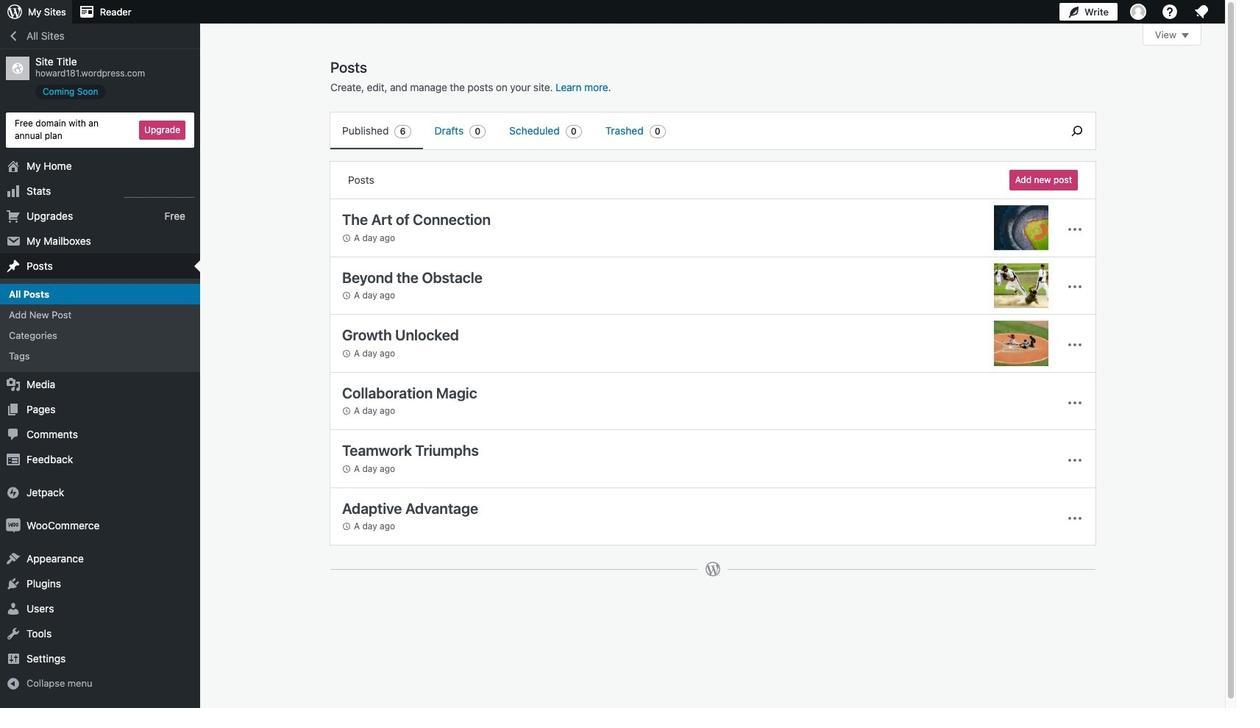 Task type: locate. For each thing, give the bounding box(es) containing it.
menu
[[330, 113, 1051, 149]]

manage your notifications image
[[1193, 3, 1210, 21]]

1 vertical spatial toggle menu image
[[1066, 394, 1084, 412]]

main content
[[330, 24, 1201, 593]]

2 vertical spatial toggle menu image
[[1066, 452, 1084, 469]]

toggle menu image
[[1066, 336, 1084, 354], [1066, 394, 1084, 412], [1066, 452, 1084, 469]]

2 vertical spatial toggle menu image
[[1066, 510, 1084, 527]]

1 vertical spatial toggle menu image
[[1066, 278, 1084, 296]]

2 toggle menu image from the top
[[1066, 394, 1084, 412]]

highest hourly views 0 image
[[124, 188, 194, 198]]

img image
[[6, 486, 21, 501], [6, 519, 21, 534]]

3 toggle menu image from the top
[[1066, 452, 1084, 469]]

0 vertical spatial img image
[[6, 486, 21, 501]]

0 vertical spatial toggle menu image
[[1066, 221, 1084, 238]]

2 img image from the top
[[6, 519, 21, 534]]

0 vertical spatial toggle menu image
[[1066, 336, 1084, 354]]

1 vertical spatial img image
[[6, 519, 21, 534]]

help image
[[1161, 3, 1179, 21]]

None search field
[[1059, 113, 1096, 149]]

toggle menu image
[[1066, 221, 1084, 238], [1066, 278, 1084, 296], [1066, 510, 1084, 527]]

open search image
[[1059, 122, 1096, 140]]



Task type: describe. For each thing, give the bounding box(es) containing it.
1 img image from the top
[[6, 486, 21, 501]]

1 toggle menu image from the top
[[1066, 221, 1084, 238]]

2 toggle menu image from the top
[[1066, 278, 1084, 296]]

closed image
[[1182, 33, 1189, 38]]

3 toggle menu image from the top
[[1066, 510, 1084, 527]]

my profile image
[[1130, 4, 1146, 20]]

1 toggle menu image from the top
[[1066, 336, 1084, 354]]



Task type: vqa. For each thing, say whether or not it's contained in the screenshot.
menu
yes



